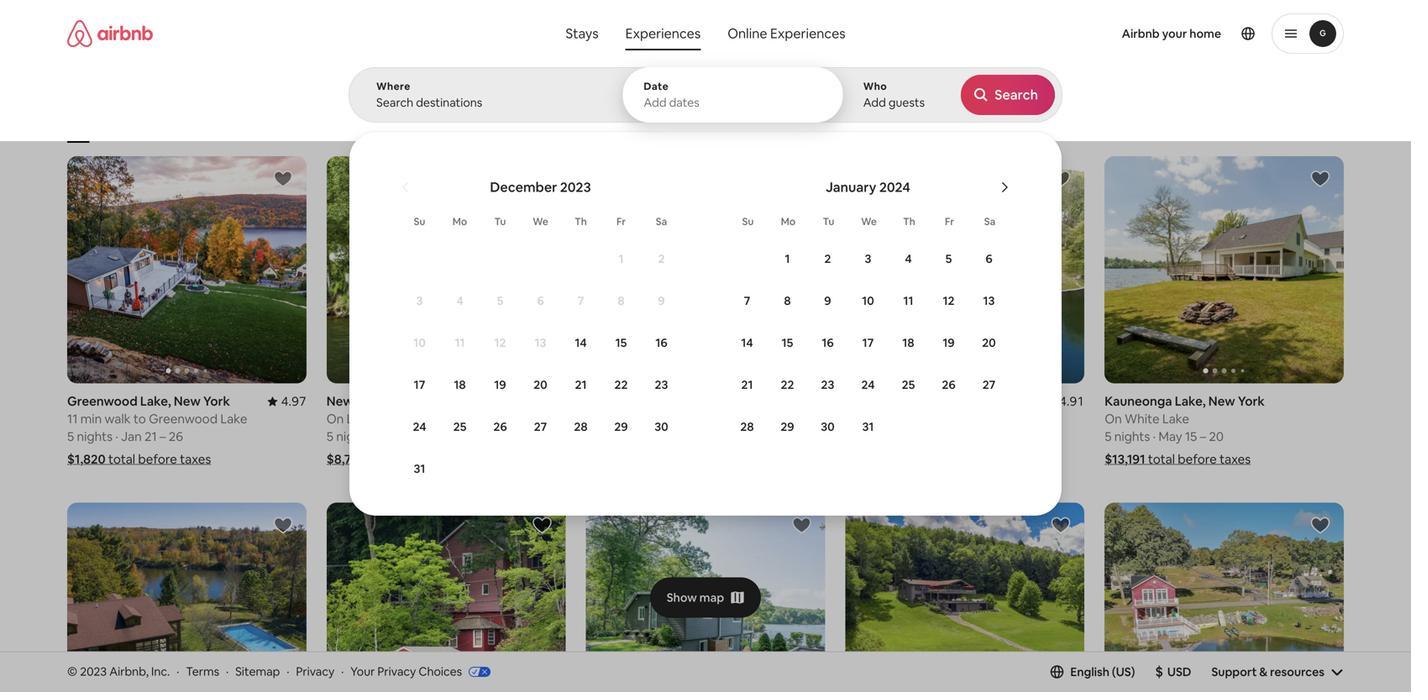 Task type: vqa. For each thing, say whether or not it's contained in the screenshot.
$1,513
no



Task type: locate. For each thing, give the bounding box(es) containing it.
30
[[655, 419, 668, 434], [821, 419, 835, 434]]

–
[[160, 428, 166, 445], [422, 428, 428, 445], [682, 428, 688, 445], [1200, 428, 1206, 445]]

1 horizontal spatial 10
[[862, 293, 874, 308]]

0 vertical spatial 13
[[983, 293, 995, 308]]

choices
[[419, 664, 462, 679]]

add down who
[[863, 95, 886, 110]]

3 nights from the left
[[855, 428, 891, 445]]

28 button
[[561, 407, 601, 447], [727, 407, 767, 447]]

1 su from the left
[[414, 215, 425, 228]]

may down away
[[640, 428, 664, 445]]

0 horizontal spatial 21 button
[[561, 365, 601, 405]]

greenwood right to
[[149, 411, 218, 427]]

10
[[862, 293, 874, 308], [413, 335, 426, 350]]

new inside greenwood lake, new york 11 min walk to greenwood lake 5 nights · jan 21 – 26 $1,820 total before taxes
[[174, 393, 201, 410]]

23 button up on beseck lake 5 nights
[[808, 365, 848, 405]]

1 lake, from the left
[[140, 393, 171, 410]]

1 horizontal spatial 27
[[983, 377, 996, 392]]

1 horizontal spatial 26 button
[[929, 365, 969, 405]]

2 8 from the left
[[784, 293, 791, 308]]

0 horizontal spatial 26 button
[[480, 407, 520, 447]]

privacy right your
[[378, 664, 416, 679]]

3 taxes from the left
[[1220, 451, 1251, 468]]

4.91
[[1059, 393, 1085, 410]]

5 nights down miles on the bottom left of page
[[586, 428, 631, 445]]

2 nights from the left
[[336, 428, 372, 445]]

lake
[[220, 411, 247, 427], [347, 411, 374, 427], [910, 411, 937, 427], [1163, 411, 1189, 427]]

9
[[658, 293, 665, 308], [824, 293, 831, 308]]

add to wishlist: putnam valley, new york image
[[792, 515, 812, 536]]

taxes inside greenwood lake, new york 11 min walk to greenwood lake 5 nights · jan 21 – 26 $1,820 total before taxes
[[180, 451, 211, 468]]

privacy left your
[[296, 664, 335, 679]]

tu down january
[[823, 215, 835, 228]]

27 for the top 27 button
[[983, 377, 996, 392]]

4 nights from the left
[[596, 428, 631, 445]]

23 button
[[641, 365, 682, 405], [808, 365, 848, 405]]

2 22 button from the left
[[767, 365, 808, 405]]

– inside kauneonga lake, new york on white lake 5 nights · may 15 – 20 $13,191 total before taxes
[[1200, 428, 1206, 445]]

0 vertical spatial 2023
[[560, 179, 591, 196]]

3 new from the left
[[1209, 393, 1235, 410]]

1 horizontal spatial 22 button
[[767, 365, 808, 405]]

2 1 button from the left
[[767, 239, 808, 279]]

27 button left 4.91 out of 5 average rating image
[[969, 365, 1009, 405]]

18 button up "candlewood"
[[440, 365, 480, 405]]

add for add guests
[[863, 95, 886, 110]]

28
[[574, 419, 588, 434], [740, 419, 754, 434]]

6
[[986, 251, 993, 266], [537, 293, 544, 308]]

lake, right kauneonga
[[1175, 393, 1206, 410]]

4.97 out of 5 average rating image
[[268, 393, 306, 410]]

· left "jan"
[[115, 428, 118, 445]]

28 right may 16 – 21
[[740, 419, 754, 434]]

0 horizontal spatial 12 button
[[480, 323, 520, 363]]

2 14 button from the left
[[727, 323, 767, 363]]

17 button up "candlewood"
[[399, 365, 440, 405]]

1 horizontal spatial 29
[[781, 419, 794, 434]]

0 horizontal spatial 10 button
[[399, 323, 440, 363]]

0 horizontal spatial sa
[[656, 215, 667, 228]]

2 28 from the left
[[740, 419, 754, 434]]

1 we from the left
[[533, 215, 548, 228]]

4 lake from the left
[[1163, 411, 1189, 427]]

1 horizontal spatial 24
[[861, 377, 875, 392]]

york for greenwood lake, new york 11 min walk to greenwood lake 5 nights · jan 21 – 26 $1,820 total before taxes
[[203, 393, 230, 410]]

date
[[644, 80, 669, 93]]

4 button
[[888, 239, 929, 279], [440, 281, 480, 321]]

1 new from the left
[[174, 393, 201, 410]]

30 button left beseck
[[808, 407, 848, 447]]

1 5 nights from the left
[[327, 428, 372, 445]]

1 vertical spatial 10
[[413, 335, 426, 350]]

7 for second 7 button from left
[[744, 293, 750, 308]]

2 lake, from the left
[[1175, 393, 1206, 410]]

0 vertical spatial 18 button
[[888, 323, 929, 363]]

1 horizontal spatial th
[[903, 215, 915, 228]]

0 vertical spatial 26 button
[[929, 365, 969, 405]]

1 vertical spatial 19
[[494, 377, 506, 392]]

1 29 button from the left
[[601, 407, 641, 447]]

on up $8,787 in the left of the page
[[327, 411, 344, 427]]

0 vertical spatial 4
[[905, 251, 912, 266]]

we down december 2023
[[533, 215, 548, 228]]

1 28 button from the left
[[561, 407, 601, 447]]

0 horizontal spatial 2 button
[[641, 239, 682, 279]]

1 23 from the left
[[655, 377, 668, 392]]

0 horizontal spatial 3
[[416, 293, 423, 308]]

1 horizontal spatial 2 button
[[808, 239, 848, 279]]

23
[[655, 377, 668, 392], [821, 377, 835, 392]]

2 14 from the left
[[741, 335, 753, 350]]

1 horizontal spatial 29 button
[[767, 407, 808, 447]]

28 button left miles on the bottom left of page
[[561, 407, 601, 447]]

None search field
[[349, 0, 1411, 516]]

1 horizontal spatial 5 nights
[[586, 428, 631, 445]]

tu
[[494, 215, 506, 228], [823, 215, 835, 228]]

1 horizontal spatial 15 button
[[767, 323, 808, 363]]

1 28 from the left
[[574, 419, 588, 434]]

1 2 from the left
[[658, 251, 665, 266]]

1 horizontal spatial 28 button
[[727, 407, 767, 447]]

experiences right 'online'
[[770, 25, 846, 42]]

before inside greenwood lake, new york 11 min walk to greenwood lake 5 nights · jan 21 – 26 $1,820 total before taxes
[[138, 451, 177, 468]]

17 up new fairfield, connecticut on lake candlewood
[[414, 377, 425, 392]]

nights down beseck
[[855, 428, 891, 445]]

1 vertical spatial 11
[[455, 335, 465, 350]]

2 privacy from the left
[[378, 664, 416, 679]]

28 left miles on the bottom left of page
[[574, 419, 588, 434]]

17
[[862, 335, 874, 350], [414, 377, 425, 392]]

airbnb,
[[109, 664, 149, 679]]

1 horizontal spatial 31
[[862, 419, 874, 434]]

2 7 button from the left
[[727, 281, 767, 321]]

27 button
[[969, 365, 1009, 405], [520, 407, 561, 447]]

1 horizontal spatial on
[[845, 411, 863, 427]]

nights down white
[[1115, 428, 1150, 445]]

29
[[614, 419, 628, 434], [781, 419, 794, 434]]

4.91 out of 5 average rating image
[[1046, 393, 1085, 410]]

ski-in/out
[[515, 118, 561, 131]]

23 button up away
[[641, 365, 682, 405]]

1 9 button from the left
[[641, 281, 682, 321]]

online
[[728, 25, 767, 42]]

0 horizontal spatial 29 button
[[601, 407, 641, 447]]

1 fr from the left
[[617, 215, 626, 228]]

none search field containing stays
[[349, 0, 1411, 516]]

nights down min
[[77, 428, 113, 445]]

2 1 from the left
[[785, 251, 790, 266]]

&
[[1260, 664, 1268, 679]]

· inside kauneonga lake, new york on white lake 5 nights · may 15 – 20 $13,191 total before taxes
[[1153, 428, 1156, 445]]

before down "dec 16 – 21"
[[398, 451, 437, 468]]

0 horizontal spatial mo
[[453, 215, 467, 228]]

2 5 nights from the left
[[586, 428, 631, 445]]

2 2 from the left
[[825, 251, 831, 266]]

0 horizontal spatial 24 button
[[399, 407, 440, 447]]

experiences
[[626, 25, 701, 42], [770, 25, 846, 42]]

20
[[982, 335, 996, 350], [534, 377, 548, 392], [1209, 428, 1224, 445]]

nights up $8,787 in the left of the page
[[336, 428, 372, 445]]

2 29 from the left
[[781, 419, 794, 434]]

2 th from the left
[[903, 215, 915, 228]]

0 vertical spatial 18
[[903, 335, 915, 350]]

31 button
[[848, 407, 888, 447], [399, 449, 440, 489]]

1 horizontal spatial 25 button
[[888, 365, 929, 405]]

experiences inside the online experiences link
[[770, 25, 846, 42]]

cabins
[[448, 118, 480, 131]]

31
[[862, 419, 874, 434], [414, 461, 425, 476]]

2 21 button from the left
[[727, 365, 767, 405]]

terms · sitemap · privacy ·
[[186, 664, 344, 679]]

th down december 2023
[[575, 215, 587, 228]]

0 horizontal spatial 23
[[655, 377, 668, 392]]

0 horizontal spatial 25
[[453, 419, 467, 434]]

18 button up beseck
[[888, 323, 929, 363]]

5 nights for dec 16 – 21
[[327, 428, 372, 445]]

th down 2024
[[903, 215, 915, 228]]

add inside date add dates
[[644, 95, 667, 110]]

24 button
[[848, 365, 888, 405], [399, 407, 440, 447]]

28 for 2nd "28" button from the right
[[574, 419, 588, 434]]

29 for first 29 button from the right
[[781, 419, 794, 434]]

your
[[351, 664, 375, 679]]

24
[[861, 377, 875, 392], [413, 419, 426, 434]]

17 button up beseck
[[848, 323, 888, 363]]

18 up connecticut
[[454, 377, 466, 392]]

add to wishlist: hortonville, new york image
[[1051, 515, 1071, 536]]

3 on from the left
[[1105, 411, 1122, 427]]

on left beseck
[[845, 411, 863, 427]]

0 horizontal spatial greenwood
[[67, 393, 137, 410]]

privacy
[[296, 664, 335, 679], [378, 664, 416, 679]]

group
[[67, 77, 1056, 143], [67, 156, 306, 384], [327, 156, 566, 384], [586, 156, 825, 384], [845, 156, 1085, 384], [1105, 156, 1344, 384], [67, 503, 306, 692], [327, 503, 566, 692], [586, 503, 825, 692], [845, 503, 1085, 692], [1105, 503, 1344, 692]]

7
[[578, 293, 584, 308], [744, 293, 750, 308]]

1
[[619, 251, 624, 266], [785, 251, 790, 266]]

2 horizontal spatial 15
[[1185, 428, 1197, 445]]

1 before from the left
[[138, 451, 177, 468]]

0 horizontal spatial 9 button
[[641, 281, 682, 321]]

greenwood up min
[[67, 393, 137, 410]]

total down dec
[[368, 451, 395, 468]]

what can we help you find? tab list
[[552, 17, 714, 50]]

3 total from the left
[[1148, 451, 1175, 468]]

1 horizontal spatial 7
[[744, 293, 750, 308]]

add to wishlist: washington, connecticut image
[[532, 515, 552, 536]]

1 horizontal spatial 24 button
[[848, 365, 888, 405]]

5 button
[[929, 239, 969, 279], [480, 281, 520, 321]]

su
[[414, 215, 425, 228], [742, 215, 754, 228]]

1 may from the left
[[640, 428, 664, 445]]

16
[[656, 335, 668, 350], [822, 335, 834, 350], [407, 428, 419, 445], [666, 428, 679, 445]]

we down january 2024
[[861, 215, 877, 228]]

0 vertical spatial 11
[[903, 293, 914, 308]]

30 button right miles on the bottom left of page
[[641, 407, 682, 447]]

27 button left 67
[[520, 407, 561, 447]]

terms link
[[186, 664, 219, 679]]

total down "jan"
[[108, 451, 135, 468]]

1 vertical spatial 5 button
[[480, 281, 520, 321]]

25 up beseck
[[902, 377, 915, 392]]

0 horizontal spatial 20 button
[[520, 365, 561, 405]]

0 horizontal spatial we
[[533, 215, 548, 228]]

30 right miles on the bottom left of page
[[655, 419, 668, 434]]

5 nights
[[327, 428, 372, 445], [586, 428, 631, 445]]

30 left beseck
[[821, 419, 835, 434]]

sitemap
[[235, 664, 280, 679]]

15 for first 15 button
[[615, 335, 627, 350]]

1 horizontal spatial 22
[[781, 377, 794, 392]]

new inside kauneonga lake, new york on white lake 5 nights · may 15 – 20 $13,191 total before taxes
[[1209, 393, 1235, 410]]

lake, for kauneonga
[[1175, 393, 1206, 410]]

1 vertical spatial 25
[[453, 419, 467, 434]]

· right 'terms'
[[226, 664, 229, 679]]

©
[[67, 664, 77, 679]]

1 horizontal spatial experiences
[[770, 25, 846, 42]]

1 taxes from the left
[[180, 451, 211, 468]]

1 horizontal spatial 13 button
[[969, 281, 1009, 321]]

inc.
[[151, 664, 170, 679]]

resources
[[1270, 664, 1325, 679]]

17 for left 17 button
[[414, 377, 425, 392]]

total
[[108, 451, 135, 468], [368, 451, 395, 468], [1148, 451, 1175, 468]]

31 for the top 31 button
[[862, 419, 874, 434]]

4
[[905, 251, 912, 266], [456, 293, 463, 308]]

5 nights from the left
[[1115, 428, 1150, 445]]

1 8 from the left
[[618, 293, 625, 308]]

1 vertical spatial 24
[[413, 419, 426, 434]]

lake, inside kauneonga lake, new york on white lake 5 nights · may 15 – 20 $13,191 total before taxes
[[1175, 393, 1206, 410]]

25 for bottommost 25 button
[[453, 419, 467, 434]]

0 horizontal spatial 1 button
[[601, 239, 641, 279]]

28 button right may 16 – 21
[[727, 407, 767, 447]]

add down date
[[644, 95, 667, 110]]

york inside kauneonga lake, new york on white lake 5 nights · may 15 – 20 $13,191 total before taxes
[[1238, 393, 1265, 410]]

lake,
[[140, 393, 171, 410], [1175, 393, 1206, 410]]

0 horizontal spatial 29
[[614, 419, 628, 434]]

on left white
[[1105, 411, 1122, 427]]

0 vertical spatial 11 button
[[888, 281, 929, 321]]

1 vertical spatial 27
[[534, 419, 547, 434]]

0 horizontal spatial 30
[[655, 419, 668, 434]]

5 inside kauneonga lake, new york on white lake 5 nights · may 15 – 20 $13,191 total before taxes
[[1105, 428, 1112, 445]]

7 button
[[561, 281, 601, 321], [727, 281, 767, 321]]

0 horizontal spatial 15
[[615, 335, 627, 350]]

2 22 from the left
[[781, 377, 794, 392]]

· down white
[[1153, 428, 1156, 445]]

2 2 button from the left
[[808, 239, 848, 279]]

0 horizontal spatial 7 button
[[561, 281, 601, 321]]

1 9 from the left
[[658, 293, 665, 308]]

27 for left 27 button
[[534, 419, 547, 434]]

20 button
[[969, 323, 1009, 363], [520, 365, 561, 405]]

lake inside kauneonga lake, new york on white lake 5 nights · may 15 – 20 $13,191 total before taxes
[[1163, 411, 1189, 427]]

17 up beseck
[[862, 335, 874, 350]]

1 7 button from the left
[[561, 281, 601, 321]]

2 on from the left
[[845, 411, 863, 427]]

2 tu from the left
[[823, 215, 835, 228]]

1 experiences from the left
[[626, 25, 701, 42]]

30 button
[[641, 407, 682, 447], [808, 407, 848, 447]]

lake inside greenwood lake, new york 11 min walk to greenwood lake 5 nights · jan 21 – 26 $1,820 total before taxes
[[220, 411, 247, 427]]

taxes inside kauneonga lake, new york on white lake 5 nights · may 15 – 20 $13,191 total before taxes
[[1220, 451, 1251, 468]]

1 horizontal spatial lake,
[[1175, 393, 1206, 410]]

support & resources
[[1212, 664, 1325, 679]]

0 vertical spatial greenwood
[[67, 393, 137, 410]]

views
[[706, 117, 733, 130]]

2023 right © at bottom left
[[80, 664, 107, 679]]

1 horizontal spatial 21 button
[[727, 365, 767, 405]]

1 horizontal spatial 20 button
[[969, 323, 1009, 363]]

1 14 from the left
[[575, 335, 587, 350]]

1 sa from the left
[[656, 215, 667, 228]]

display total before taxes switch
[[1300, 100, 1330, 120]]

new for to
[[174, 393, 201, 410]]

1 horizontal spatial 13
[[983, 293, 995, 308]]

0 horizontal spatial 13 button
[[520, 323, 561, 363]]

1 th from the left
[[575, 215, 587, 228]]

dec
[[381, 428, 404, 445]]

2023 right the "add to wishlist: new fairfield, connecticut" image
[[560, 179, 591, 196]]

total right $13,191
[[1148, 451, 1175, 468]]

24 right dec
[[413, 419, 426, 434]]

8 button
[[601, 281, 641, 321], [767, 281, 808, 321]]

1 1 button from the left
[[601, 239, 641, 279]]

7 for 1st 7 button from left
[[578, 293, 584, 308]]

19 button
[[929, 323, 969, 363], [480, 365, 520, 405]]

1 on from the left
[[327, 411, 344, 427]]

2 add from the left
[[863, 95, 886, 110]]

Where field
[[376, 95, 596, 110]]

2 button
[[641, 239, 682, 279], [808, 239, 848, 279]]

0 horizontal spatial 5 nights
[[327, 428, 372, 445]]

new fairfield, connecticut on lake candlewood
[[327, 393, 484, 427]]

2 8 button from the left
[[767, 281, 808, 321]]

· left privacy link
[[287, 664, 289, 679]]

miles
[[603, 411, 633, 427]]

1 horizontal spatial 1 button
[[767, 239, 808, 279]]

0 vertical spatial 27
[[983, 377, 996, 392]]

may inside kauneonga lake, new york on white lake 5 nights · may 15 – 20 $13,191 total before taxes
[[1159, 428, 1182, 445]]

3 before from the left
[[1178, 451, 1217, 468]]

0 horizontal spatial 5 button
[[480, 281, 520, 321]]

nights down miles on the bottom left of page
[[596, 428, 631, 445]]

may
[[640, 428, 664, 445], [1159, 428, 1182, 445]]

greenwood lake, new york 11 min walk to greenwood lake 5 nights · jan 21 – 26 $1,820 total before taxes
[[67, 393, 247, 468]]

1 – from the left
[[160, 428, 166, 445]]

1 30 button from the left
[[641, 407, 682, 447]]

lake, for greenwood
[[140, 393, 171, 410]]

1 29 from the left
[[614, 419, 628, 434]]

may down white
[[1159, 428, 1182, 445]]

tu down december at the left top of the page
[[494, 215, 506, 228]]

25 down connecticut
[[453, 419, 467, 434]]

lake, inside greenwood lake, new york 11 min walk to greenwood lake 5 nights · jan 21 – 26 $1,820 total before taxes
[[140, 393, 171, 410]]

1 horizontal spatial before
[[398, 451, 437, 468]]

1 22 button from the left
[[601, 365, 641, 405]]

2 horizontal spatial new
[[1209, 393, 1235, 410]]

1 7 from the left
[[578, 293, 584, 308]]

18 up beseck
[[903, 335, 915, 350]]

21
[[575, 377, 587, 392], [741, 377, 753, 392], [145, 428, 157, 445], [431, 428, 443, 445], [691, 428, 703, 445]]

4 – from the left
[[1200, 428, 1206, 445]]

homes
[[782, 118, 814, 131]]

2023 inside calendar application
[[560, 179, 591, 196]]

12
[[943, 293, 955, 308], [494, 335, 506, 350]]

0 vertical spatial 12
[[943, 293, 955, 308]]

2 horizontal spatial before
[[1178, 451, 1217, 468]]

2 for december 2023
[[658, 251, 665, 266]]

0 vertical spatial 19 button
[[929, 323, 969, 363]]

0 horizontal spatial 4 button
[[440, 281, 480, 321]]

25 button up beseck
[[888, 365, 929, 405]]

total inside greenwood lake, new york 11 min walk to greenwood lake 5 nights · jan 21 – 26 $1,820 total before taxes
[[108, 451, 135, 468]]

11 button
[[888, 281, 929, 321], [440, 323, 480, 363]]

26 for topmost 26 button
[[942, 377, 956, 392]]

14 button
[[561, 323, 601, 363], [727, 323, 767, 363]]

2 vertical spatial 11
[[67, 411, 78, 427]]

0 horizontal spatial add
[[644, 95, 667, 110]]

1 vertical spatial 12
[[494, 335, 506, 350]]

1 horizontal spatial 1
[[785, 251, 790, 266]]

0 horizontal spatial fr
[[617, 215, 626, 228]]

1 total from the left
[[108, 451, 135, 468]]

0 horizontal spatial 2023
[[80, 664, 107, 679]]

calendar application
[[369, 160, 1411, 494]]

2 new from the left
[[327, 393, 353, 410]]

beseck
[[865, 411, 907, 427]]

add inside who add guests
[[863, 95, 886, 110]]

add to wishlist: greenwood lake, new york image
[[273, 169, 293, 189]]

5 inside greenwood lake, new york 11 min walk to greenwood lake 5 nights · jan 21 – 26 $1,820 total before taxes
[[67, 428, 74, 445]]

on inside on beseck lake 5 nights
[[845, 411, 863, 427]]

0 vertical spatial 13 button
[[969, 281, 1009, 321]]

1 1 from the left
[[619, 251, 624, 266]]

0 horizontal spatial privacy
[[296, 664, 335, 679]]

new
[[174, 393, 201, 410], [327, 393, 353, 410], [1209, 393, 1235, 410]]

2 7 from the left
[[744, 293, 750, 308]]

1 button for january 2024
[[767, 239, 808, 279]]

0 horizontal spatial 31
[[414, 461, 425, 476]]

3 lake from the left
[[910, 411, 937, 427]]

lake, up to
[[140, 393, 171, 410]]

1 horizontal spatial 8 button
[[767, 281, 808, 321]]

add to wishlist: kauneonga lake, new york image
[[1310, 169, 1331, 189]]

before down "jan"
[[138, 451, 177, 468]]

17 button
[[848, 323, 888, 363], [399, 365, 440, 405]]

2 – from the left
[[422, 428, 428, 445]]

1 vertical spatial 17
[[414, 377, 425, 392]]

2 experiences from the left
[[770, 25, 846, 42]]

24 up beseck
[[861, 377, 875, 392]]

nights inside kauneonga lake, new york on white lake 5 nights · may 15 – 20 $13,191 total before taxes
[[1115, 428, 1150, 445]]

1 add from the left
[[644, 95, 667, 110]]

lake inside new fairfield, connecticut on lake candlewood
[[347, 411, 374, 427]]

2 23 button from the left
[[808, 365, 848, 405]]

2 york from the left
[[1238, 393, 1265, 410]]

profile element
[[874, 0, 1344, 67]]

before right $13,191
[[1178, 451, 1217, 468]]

1 2 button from the left
[[641, 239, 682, 279]]

2 may from the left
[[1159, 428, 1182, 445]]

1 horizontal spatial 5 button
[[929, 239, 969, 279]]

2023 for ©
[[80, 664, 107, 679]]

online experiences link
[[714, 17, 859, 50]]

25 button right dec
[[440, 407, 480, 447]]

1 horizontal spatial 6
[[986, 251, 993, 266]]

0 horizontal spatial 8 button
[[601, 281, 641, 321]]

25
[[902, 377, 915, 392], [453, 419, 467, 434]]

26 inside greenwood lake, new york 11 min walk to greenwood lake 5 nights · jan 21 – 26 $1,820 total before taxes
[[169, 428, 183, 445]]

experiences up date
[[626, 25, 701, 42]]

fr
[[617, 215, 626, 228], [945, 215, 954, 228]]

1 horizontal spatial 7 button
[[727, 281, 767, 321]]

22
[[615, 377, 628, 392], [781, 377, 794, 392]]

2 we from the left
[[861, 215, 877, 228]]

2 9 from the left
[[824, 293, 831, 308]]

taxes
[[180, 451, 211, 468], [440, 451, 471, 468], [1220, 451, 1251, 468]]

1 16 button from the left
[[641, 323, 682, 363]]

5 nights up $8,787 in the left of the page
[[327, 428, 372, 445]]

york inside greenwood lake, new york 11 min walk to greenwood lake 5 nights · jan 21 – 26 $1,820 total before taxes
[[203, 393, 230, 410]]

0 horizontal spatial 6 button
[[520, 281, 561, 321]]

1 horizontal spatial 30
[[821, 419, 835, 434]]



Task type: describe. For each thing, give the bounding box(es) containing it.
golfing
[[373, 118, 408, 131]]

2 23 from the left
[[821, 377, 835, 392]]

14 for 1st 14 button from right
[[741, 335, 753, 350]]

15 inside kauneonga lake, new york on white lake 5 nights · may 15 – 20 $13,191 total before taxes
[[1185, 428, 1197, 445]]

1 vertical spatial 3
[[416, 293, 423, 308]]

2 button for january 2024
[[808, 239, 848, 279]]

· right inc.
[[177, 664, 179, 679]]

airbnb your home link
[[1112, 16, 1232, 51]]

guests
[[889, 95, 925, 110]]

new inside new fairfield, connecticut on lake candlewood
[[327, 393, 353, 410]]

0 horizontal spatial 27 button
[[520, 407, 561, 447]]

in/out
[[532, 118, 561, 131]]

support
[[1212, 664, 1257, 679]]

$1,820
[[67, 451, 106, 468]]

67
[[586, 411, 600, 427]]

nights inside on beseck lake 5 nights
[[855, 428, 891, 445]]

away
[[636, 411, 665, 427]]

29 for first 29 button from left
[[614, 419, 628, 434]]

date add dates
[[644, 80, 700, 110]]

who add guests
[[863, 80, 925, 110]]

experiences inside 'experiences' button
[[626, 25, 701, 42]]

trending
[[917, 118, 960, 131]]

21 inside greenwood lake, new york 11 min walk to greenwood lake 5 nights · jan 21 – 26 $1,820 total before taxes
[[145, 428, 157, 445]]

2 taxes from the left
[[440, 451, 471, 468]]

tiny
[[760, 118, 780, 131]]

· left your
[[341, 664, 344, 679]]

white
[[1125, 411, 1160, 427]]

stays button
[[552, 17, 612, 50]]

4.97
[[281, 393, 306, 410]]

connecticut
[[410, 393, 484, 410]]

may 16 – 21
[[640, 428, 703, 445]]

your
[[1162, 26, 1187, 41]]

0 horizontal spatial 6
[[537, 293, 544, 308]]

17 for rightmost 17 button
[[862, 335, 874, 350]]

1 vertical spatial 20 button
[[520, 365, 561, 405]]

13 for the right 13 button
[[983, 293, 995, 308]]

2 28 button from the left
[[727, 407, 767, 447]]

1 8 button from the left
[[601, 281, 641, 321]]

york for kauneonga lake, new york on white lake 5 nights · may 15 – 20 $13,191 total before taxes
[[1238, 393, 1265, 410]]

0 vertical spatial 5 button
[[929, 239, 969, 279]]

1 horizontal spatial 19 button
[[929, 323, 969, 363]]

0 vertical spatial 20 button
[[969, 323, 1009, 363]]

1 horizontal spatial 12
[[943, 293, 955, 308]]

add to wishlist: lake huntington, new york image
[[1310, 515, 1331, 536]]

2 30 from the left
[[821, 419, 835, 434]]

2 9 button from the left
[[808, 281, 848, 321]]

9 for second 9 button
[[824, 293, 831, 308]]

1 horizontal spatial 10 button
[[848, 281, 888, 321]]

20 inside kauneonga lake, new york on white lake 5 nights · may 15 – 20 $13,191 total before taxes
[[1209, 428, 1224, 445]]

14 for second 14 button from right
[[575, 335, 587, 350]]

2023 for december
[[560, 179, 591, 196]]

show map
[[667, 590, 724, 605]]

0 horizontal spatial 11 button
[[440, 323, 480, 363]]

english (us) button
[[1050, 664, 1135, 679]]

1 vertical spatial 31 button
[[399, 449, 440, 489]]

home
[[1190, 26, 1221, 41]]

1 21 button from the left
[[561, 365, 601, 405]]

2 sa from the left
[[984, 215, 996, 228]]

show map button
[[650, 578, 761, 618]]

stays
[[566, 25, 599, 42]]

on inside new fairfield, connecticut on lake candlewood
[[327, 411, 344, 427]]

add to wishlist: swan lake, new york image
[[273, 515, 293, 536]]

0 vertical spatial 27 button
[[969, 365, 1009, 405]]

0 vertical spatial 24 button
[[848, 365, 888, 405]]

show
[[667, 590, 697, 605]]

candlewood
[[376, 411, 450, 427]]

mansions
[[590, 118, 634, 131]]

$13,191
[[1105, 451, 1146, 468]]

omg!
[[851, 118, 878, 131]]

1 22 from the left
[[615, 377, 628, 392]]

· inside greenwood lake, new york 11 min walk to greenwood lake 5 nights · jan 21 – 26 $1,820 total before taxes
[[115, 428, 118, 445]]

experiences tab panel
[[349, 67, 1411, 516]]

group containing amazing views
[[67, 77, 1056, 143]]

0 horizontal spatial 17 button
[[399, 365, 440, 405]]

0 horizontal spatial 24
[[413, 419, 426, 434]]

add for add dates
[[644, 95, 667, 110]]

january
[[826, 179, 877, 196]]

1 vertical spatial 25 button
[[440, 407, 480, 447]]

airbnb your home
[[1122, 26, 1221, 41]]

26 for bottom 26 button
[[493, 419, 507, 434]]

1 horizontal spatial 19
[[943, 335, 955, 350]]

2 mo from the left
[[781, 215, 796, 228]]

sitemap link
[[235, 664, 280, 679]]

0 vertical spatial 6 button
[[969, 239, 1009, 279]]

2 29 button from the left
[[767, 407, 808, 447]]

1 15 button from the left
[[601, 323, 641, 363]]

0 vertical spatial 6
[[986, 251, 993, 266]]

walk
[[105, 411, 131, 427]]

support & resources button
[[1212, 664, 1344, 679]]

18 for the right '18' button
[[903, 335, 915, 350]]

2 fr from the left
[[945, 215, 954, 228]]

1 privacy from the left
[[296, 664, 335, 679]]

9 for second 9 button from right
[[658, 293, 665, 308]]

1 vertical spatial 4 button
[[440, 281, 480, 321]]

2024
[[879, 179, 911, 196]]

1 14 button from the left
[[561, 323, 601, 363]]

0 vertical spatial 4 button
[[888, 239, 929, 279]]

2 total from the left
[[368, 451, 395, 468]]

amazing
[[662, 117, 704, 130]]

nights inside greenwood lake, new york 11 min walk to greenwood lake 5 nights · jan 21 – 26 $1,820 total before taxes
[[77, 428, 113, 445]]

jan
[[121, 428, 142, 445]]

$8,787 total before taxes
[[327, 451, 471, 468]]

$ usd
[[1155, 663, 1191, 680]]

usd
[[1168, 664, 1191, 679]]

add to wishlist: new fairfield, connecticut image
[[532, 169, 552, 189]]

$8,787
[[327, 451, 365, 468]]

1 vertical spatial 4
[[456, 293, 463, 308]]

5 nights for may 16 – 21
[[586, 428, 631, 445]]

1 vertical spatial 24 button
[[399, 407, 440, 447]]

new for 5
[[1209, 393, 1235, 410]]

amazing views
[[662, 117, 733, 130]]

kauneonga
[[1105, 393, 1172, 410]]

1 horizontal spatial 20
[[982, 335, 996, 350]]

1 horizontal spatial greenwood
[[149, 411, 218, 427]]

total inside kauneonga lake, new york on white lake 5 nights · may 15 – 20 $13,191 total before taxes
[[1148, 451, 1175, 468]]

1 vertical spatial 20
[[534, 377, 548, 392]]

(us)
[[1112, 664, 1135, 679]]

1 horizontal spatial 18 button
[[888, 323, 929, 363]]

1 for january 2024
[[785, 251, 790, 266]]

privacy link
[[296, 664, 335, 679]]

before inside kauneonga lake, new york on white lake 5 nights · may 15 – 20 $13,191 total before taxes
[[1178, 451, 1217, 468]]

5 inside on beseck lake 5 nights
[[845, 428, 852, 445]]

1 vertical spatial 12 button
[[480, 323, 520, 363]]

add to wishlist: middlefield, connecticut image
[[1051, 169, 1071, 189]]

dec 16 – 21
[[381, 428, 443, 445]]

ski-
[[515, 118, 532, 131]]

min
[[80, 411, 102, 427]]

2 for january 2024
[[825, 251, 831, 266]]

1 vertical spatial 3 button
[[399, 281, 440, 321]]

1 horizontal spatial 17 button
[[848, 323, 888, 363]]

december
[[490, 179, 557, 196]]

$
[[1155, 663, 1163, 680]]

1 vertical spatial 13 button
[[520, 323, 561, 363]]

11 inside greenwood lake, new york 11 min walk to greenwood lake 5 nights · jan 21 – 26 $1,820 total before taxes
[[67, 411, 78, 427]]

0 vertical spatial 3 button
[[848, 239, 888, 279]]

english
[[1071, 664, 1110, 679]]

1 horizontal spatial 11
[[455, 335, 465, 350]]

2 su from the left
[[742, 215, 754, 228]]

experiences button
[[612, 17, 714, 50]]

december 2023
[[490, 179, 591, 196]]

28 for second "28" button from left
[[740, 419, 754, 434]]

1 vertical spatial 19 button
[[480, 365, 520, 405]]

english (us)
[[1071, 664, 1135, 679]]

13 for the bottommost 13 button
[[535, 335, 546, 350]]

1 mo from the left
[[453, 215, 467, 228]]

31 for bottommost 31 button
[[414, 461, 425, 476]]

fairfield,
[[356, 393, 407, 410]]

0 vertical spatial 25 button
[[888, 365, 929, 405]]

online experiences
[[728, 25, 846, 42]]

2 before from the left
[[398, 451, 437, 468]]

2 16 button from the left
[[808, 323, 848, 363]]

1 23 button from the left
[[641, 365, 682, 405]]

on beseck lake 5 nights
[[845, 411, 937, 445]]

– inside greenwood lake, new york 11 min walk to greenwood lake 5 nights · jan 21 – 26 $1,820 total before taxes
[[160, 428, 166, 445]]

1 horizontal spatial 3
[[865, 251, 872, 266]]

on inside kauneonga lake, new york on white lake 5 nights · may 15 – 20 $13,191 total before taxes
[[1105, 411, 1122, 427]]

15 for first 15 button from right
[[782, 335, 793, 350]]

1 vertical spatial 6 button
[[520, 281, 561, 321]]

1 for december 2023
[[619, 251, 624, 266]]

your privacy choices link
[[351, 664, 491, 680]]

0 vertical spatial 31 button
[[848, 407, 888, 447]]

1 vertical spatial 18 button
[[440, 365, 480, 405]]

1 horizontal spatial 11 button
[[888, 281, 929, 321]]

2 30 button from the left
[[808, 407, 848, 447]]

your privacy choices
[[351, 664, 462, 679]]

1 horizontal spatial 4
[[905, 251, 912, 266]]

where
[[376, 80, 411, 93]]

dates
[[669, 95, 700, 110]]

2 15 button from the left
[[767, 323, 808, 363]]

0 vertical spatial 10
[[862, 293, 874, 308]]

1 tu from the left
[[494, 215, 506, 228]]

lake inside on beseck lake 5 nights
[[910, 411, 937, 427]]

1 30 from the left
[[655, 419, 668, 434]]

1 horizontal spatial 12 button
[[929, 281, 969, 321]]

18 for bottom '18' button
[[454, 377, 466, 392]]

luxe
[[1001, 118, 1024, 131]]

1 vertical spatial 26 button
[[480, 407, 520, 447]]

to
[[133, 411, 146, 427]]

67 miles away
[[586, 411, 665, 427]]

2 horizontal spatial 11
[[903, 293, 914, 308]]

tiny homes
[[760, 118, 814, 131]]

terms
[[186, 664, 219, 679]]

3 – from the left
[[682, 428, 688, 445]]

2 button for december 2023
[[641, 239, 682, 279]]

1 button for december 2023
[[601, 239, 641, 279]]

kauneonga lake, new york on white lake 5 nights · may 15 – 20 $13,191 total before taxes
[[1105, 393, 1265, 468]]

© 2023 airbnb, inc. ·
[[67, 664, 179, 679]]

who
[[863, 80, 887, 93]]

airbnb
[[1122, 26, 1160, 41]]

map
[[700, 590, 724, 605]]

25 for the topmost 25 button
[[902, 377, 915, 392]]

january 2024
[[826, 179, 911, 196]]



